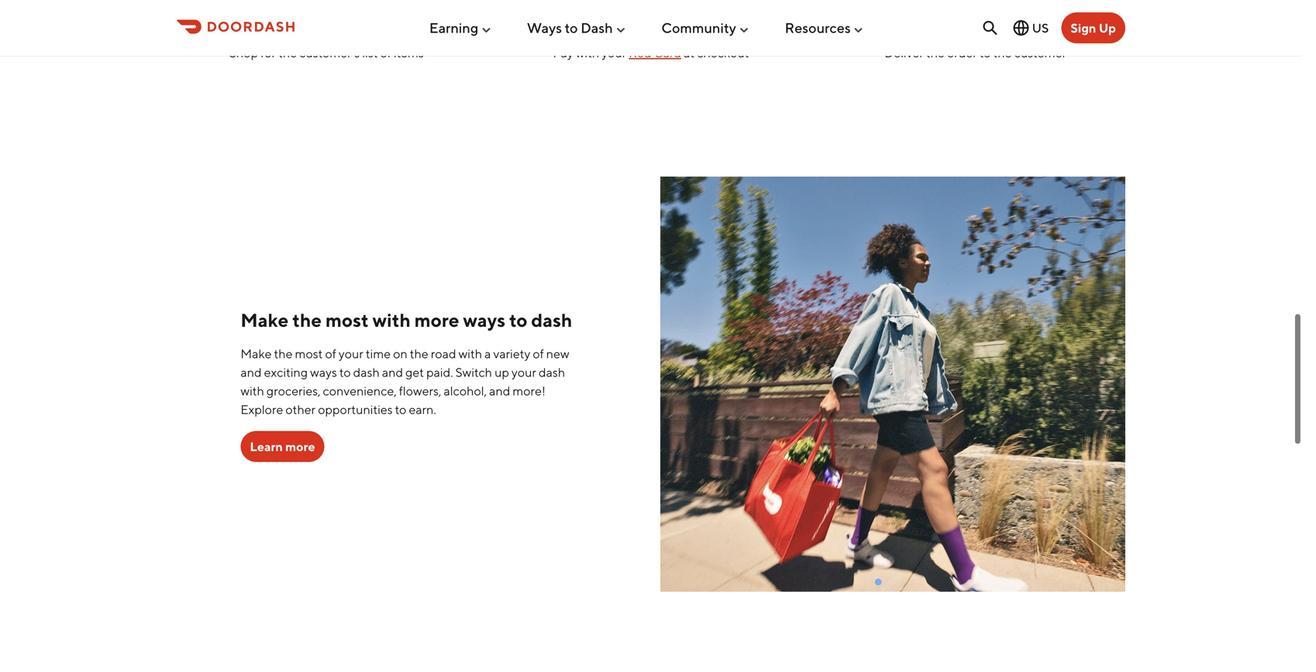 Task type: vqa. For each thing, say whether or not it's contained in the screenshot.
in
no



Task type: describe. For each thing, give the bounding box(es) containing it.
to inside make the most of your time on the road with a variety of new and exciting ways to dash and get paid.
[[340, 365, 351, 380]]

convenience,
[[323, 384, 397, 399]]

paid.
[[427, 365, 453, 380]]

make for make the most of your time on the road with a variety of new and exciting ways to dash and get paid.
[[241, 347, 272, 361]]

checkout
[[697, 45, 749, 60]]

customer
[[1015, 45, 1067, 60]]

0 horizontal spatial more
[[285, 440, 315, 455]]

deliver for deliver the order to the customer
[[885, 45, 924, 60]]

your for make the most with more ways to dash
[[512, 365, 537, 380]]

new
[[546, 347, 570, 361]]

switch up your dash with groceries, convenience, flowers, alcohol, and more! explore other opportunities to earn.
[[241, 365, 565, 417]]

list
[[362, 45, 378, 60]]

with down dash
[[576, 45, 600, 60]]

0 horizontal spatial and
[[241, 365, 262, 380]]

pay for pay with your red card at checkout
[[553, 45, 574, 60]]

with inside switch up your dash with groceries, convenience, flowers, alcohol, and more! explore other opportunities to earn.
[[241, 384, 264, 399]]

dash up new
[[531, 310, 573, 332]]

us
[[1033, 21, 1049, 35]]

for
[[261, 45, 276, 60]]

ways
[[527, 19, 562, 36]]

variety
[[494, 347, 531, 361]]

a
[[485, 347, 491, 361]]

dash inside switch up your dash with groceries, convenience, flowers, alcohol, and more! explore other opportunities to earn.
[[539, 365, 565, 380]]

to inside switch up your dash with groceries, convenience, flowers, alcohol, and more! explore other opportunities to earn.
[[395, 403, 407, 417]]

more!
[[513, 384, 546, 399]]

make the most of your time on the road with a variety of new and exciting ways to dash and get paid.
[[241, 347, 570, 380]]

and inside switch up your dash with groceries, convenience, flowers, alcohol, and more! explore other opportunities to earn.
[[489, 384, 510, 399]]

items
[[394, 45, 424, 60]]

0 vertical spatial ways
[[463, 310, 506, 332]]

card
[[654, 45, 682, 60]]

pay with your red card at checkout
[[553, 45, 749, 60]]

deliver the order to the customer
[[885, 45, 1067, 60]]

up
[[495, 365, 509, 380]]

make the most with more ways to dash
[[241, 310, 573, 332]]

time
[[366, 347, 391, 361]]

0 vertical spatial more
[[415, 310, 459, 332]]

shop
[[229, 45, 258, 60]]

with inside make the most of your time on the road with a variety of new and exciting ways to dash and get paid.
[[459, 347, 482, 361]]

globe line image
[[1012, 19, 1031, 37]]

order
[[947, 45, 978, 60]]

customer's
[[299, 45, 360, 60]]

2 horizontal spatial of
[[533, 347, 544, 361]]

ways to dash link
[[527, 13, 627, 42]]

red
[[629, 45, 652, 60]]

to right the order
[[980, 45, 991, 60]]

dash inside make the most of your time on the road with a variety of new and exciting ways to dash and get paid.
[[353, 365, 380, 380]]

community link
[[662, 13, 751, 42]]

up
[[1099, 21, 1117, 35]]

sign
[[1071, 21, 1097, 35]]

shop for the customer's list of items
[[229, 45, 424, 60]]

ways to dash
[[527, 19, 613, 36]]

0 horizontal spatial of
[[325, 347, 336, 361]]

earning
[[429, 19, 479, 36]]

red card link
[[629, 45, 682, 60]]

with up on
[[373, 310, 411, 332]]



Task type: locate. For each thing, give the bounding box(es) containing it.
1 make from the top
[[241, 310, 289, 332]]

deliver
[[953, 14, 999, 31], [885, 45, 924, 60]]

learn
[[250, 440, 283, 455]]

more up road
[[415, 310, 459, 332]]

earning link
[[429, 13, 493, 42]]

your left time
[[339, 347, 364, 361]]

0 horizontal spatial pay
[[553, 45, 574, 60]]

deliver left the order
[[885, 45, 924, 60]]

most
[[326, 310, 369, 332], [295, 347, 323, 361]]

dash
[[531, 310, 573, 332], [353, 365, 380, 380], [539, 365, 565, 380]]

flowers,
[[399, 384, 442, 399]]

most inside make the most of your time on the road with a variety of new and exciting ways to dash and get paid.
[[295, 347, 323, 361]]

0 horizontal spatial ways
[[310, 365, 337, 380]]

1 vertical spatial pay
[[553, 45, 574, 60]]

0 horizontal spatial most
[[295, 347, 323, 361]]

dash up convenience,
[[353, 365, 380, 380]]

to
[[565, 19, 578, 36], [980, 45, 991, 60], [509, 310, 528, 332], [340, 365, 351, 380], [395, 403, 407, 417]]

switch
[[456, 365, 492, 380]]

dash
[[581, 19, 613, 36]]

the
[[278, 45, 297, 60], [927, 45, 945, 60], [994, 45, 1012, 60], [293, 310, 322, 332], [274, 347, 293, 361], [410, 347, 429, 361]]

get
[[406, 365, 424, 380]]

1 vertical spatial ways
[[310, 365, 337, 380]]

at
[[684, 45, 695, 60]]

with up explore
[[241, 384, 264, 399]]

your up more!
[[512, 365, 537, 380]]

make inside make the most of your time on the road with a variety of new and exciting ways to dash and get paid.
[[241, 347, 272, 361]]

to left dash
[[565, 19, 578, 36]]

more right learn
[[285, 440, 315, 455]]

1 horizontal spatial of
[[380, 45, 392, 60]]

1 horizontal spatial and
[[382, 365, 403, 380]]

of up convenience,
[[325, 347, 336, 361]]

learn more
[[250, 440, 315, 455]]

0 vertical spatial most
[[326, 310, 369, 332]]

ways up groceries,
[[310, 365, 337, 380]]

most for of
[[295, 347, 323, 361]]

groceries,
[[267, 384, 321, 399]]

ways up a
[[463, 310, 506, 332]]

deliver for deliver
[[953, 14, 999, 31]]

of
[[380, 45, 392, 60], [325, 347, 336, 361], [533, 347, 544, 361]]

0 vertical spatial pay
[[639, 14, 663, 31]]

to up convenience,
[[340, 365, 351, 380]]

1 horizontal spatial most
[[326, 310, 369, 332]]

2 vertical spatial your
[[512, 365, 537, 380]]

pay for pay
[[639, 14, 663, 31]]

1 horizontal spatial deliver
[[953, 14, 999, 31]]

with left a
[[459, 347, 482, 361]]

ways inside make the most of your time on the road with a variety of new and exciting ways to dash and get paid.
[[310, 365, 337, 380]]

2 horizontal spatial your
[[602, 45, 627, 60]]

most up exciting
[[295, 347, 323, 361]]

most up time
[[326, 310, 369, 332]]

sign up button
[[1062, 12, 1126, 43]]

and
[[241, 365, 262, 380], [382, 365, 403, 380], [489, 384, 510, 399]]

0 horizontal spatial your
[[339, 347, 364, 361]]

to up variety
[[509, 310, 528, 332]]

make for make the most with more ways to dash
[[241, 310, 289, 332]]

of right the list
[[380, 45, 392, 60]]

sign up
[[1071, 21, 1117, 35]]

earn.
[[409, 403, 436, 417]]

road
[[431, 347, 456, 361]]

1 vertical spatial your
[[339, 347, 364, 361]]

your for pay
[[602, 45, 627, 60]]

and down on
[[382, 365, 403, 380]]

most for with
[[326, 310, 369, 332]]

1 horizontal spatial more
[[415, 310, 459, 332]]

and down 'up' on the left bottom of page
[[489, 384, 510, 399]]

your inside switch up your dash with groceries, convenience, flowers, alcohol, and more! explore other opportunities to earn.
[[512, 365, 537, 380]]

1 horizontal spatial ways
[[463, 310, 506, 332]]

pay down ways to dash at the left
[[553, 45, 574, 60]]

0 vertical spatial make
[[241, 310, 289, 332]]

resources link
[[785, 13, 865, 42]]

0 vertical spatial your
[[602, 45, 627, 60]]

pay
[[639, 14, 663, 31], [553, 45, 574, 60]]

2 horizontal spatial and
[[489, 384, 510, 399]]

to left earn.
[[395, 403, 407, 417]]

2 make from the top
[[241, 347, 272, 361]]

1 vertical spatial make
[[241, 347, 272, 361]]

of left new
[[533, 347, 544, 361]]

ways
[[463, 310, 506, 332], [310, 365, 337, 380]]

and left exciting
[[241, 365, 262, 380]]

with
[[576, 45, 600, 60], [373, 310, 411, 332], [459, 347, 482, 361], [241, 384, 264, 399]]

exciting
[[264, 365, 308, 380]]

make
[[241, 310, 289, 332], [241, 347, 272, 361]]

deliver up deliver the order to the customer
[[953, 14, 999, 31]]

resources
[[785, 19, 851, 36]]

0 vertical spatial deliver
[[953, 14, 999, 31]]

alcohol,
[[444, 384, 487, 399]]

0 horizontal spatial deliver
[[885, 45, 924, 60]]

opportunities
[[318, 403, 393, 417]]

to inside 'link'
[[565, 19, 578, 36]]

your inside make the most of your time on the road with a variety of new and exciting ways to dash and get paid.
[[339, 347, 364, 361]]

explore
[[241, 403, 283, 417]]

dx_makethemost_walk image
[[661, 177, 1126, 593]]

community
[[662, 19, 737, 36]]

learn more link
[[241, 432, 325, 463]]

1 vertical spatial more
[[285, 440, 315, 455]]

1 vertical spatial most
[[295, 347, 323, 361]]

on
[[393, 347, 408, 361]]

more
[[415, 310, 459, 332], [285, 440, 315, 455]]

1 horizontal spatial your
[[512, 365, 537, 380]]

your left red at top
[[602, 45, 627, 60]]

dash down new
[[539, 365, 565, 380]]

1 vertical spatial deliver
[[885, 45, 924, 60]]

your
[[602, 45, 627, 60], [339, 347, 364, 361], [512, 365, 537, 380]]

other
[[286, 403, 316, 417]]

1 horizontal spatial pay
[[639, 14, 663, 31]]

pay up pay with your red card at checkout
[[639, 14, 663, 31]]



